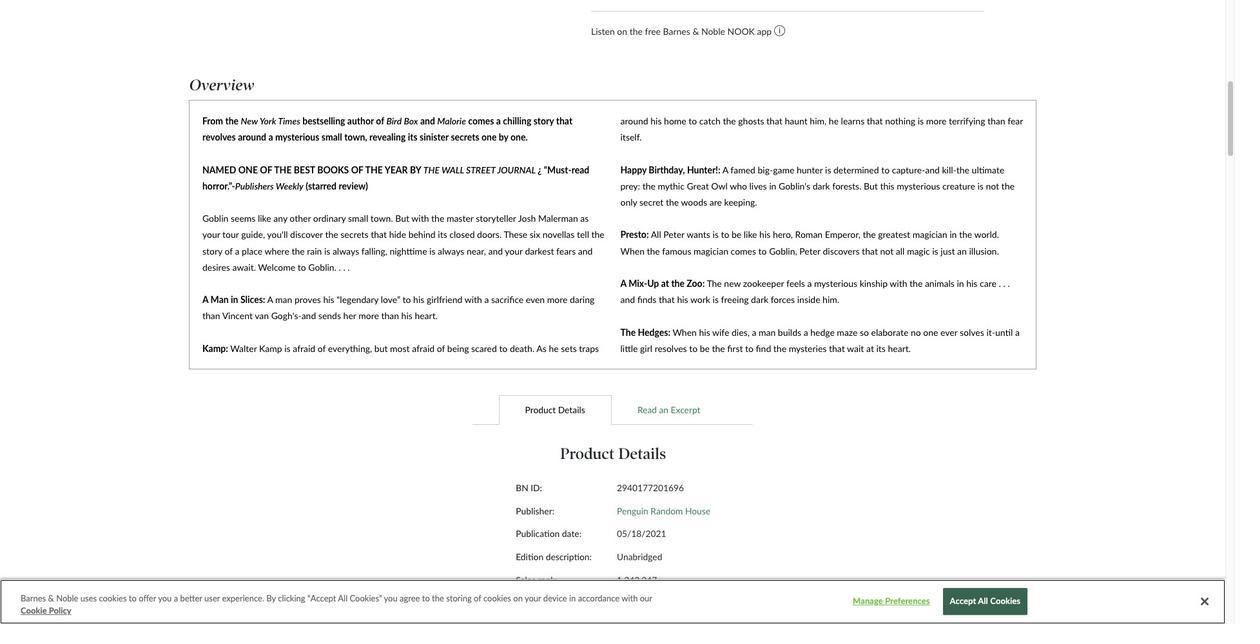 Task type: locate. For each thing, give the bounding box(es) containing it.
its
[[408, 132, 418, 143], [438, 229, 447, 240], [877, 343, 886, 354]]

all right accept
[[978, 596, 989, 607]]

not down "ultimate"
[[986, 180, 1000, 191]]

0 vertical spatial man
[[275, 294, 292, 305]]

box
[[404, 115, 418, 126]]

his left home
[[651, 115, 662, 126]]

illusion.
[[970, 245, 999, 256]]

but inside a famed big-game hunter is determined to capture-and kill-the ultimate prey: the mythic great owl who lives in goblin's dark forests. but this mysterious creature is not the only secret the woods are keeping.
[[864, 180, 878, 191]]

times
[[278, 115, 300, 126]]

with up behind
[[412, 213, 429, 224]]

of right storing
[[474, 593, 481, 604]]

his left the wife on the bottom right of the page
[[699, 327, 710, 338]]

this
[[880, 180, 895, 191]]

0 vertical spatial story
[[534, 115, 554, 126]]

1 horizontal spatial more
[[547, 294, 568, 305]]

always left "falling,"
[[333, 245, 359, 256]]

2 vertical spatial your
[[525, 593, 541, 604]]

0 vertical spatial around
[[621, 115, 649, 126]]

of right afraid
[[318, 343, 326, 354]]

0 vertical spatial one
[[482, 132, 497, 143]]

in inside barnes & noble uses cookies to offer you a better user experience. by clicking "accept all cookies" you agree to the storing of cookies on your device in accordance with our cookie policy
[[569, 593, 576, 604]]

be inside all peter wants is to be like his hero, roman emperor, the greatest magician in the world. when the famous magician comes to goblin, peter discovers that not all magic is just an illusion.
[[732, 229, 742, 240]]

its left closed
[[438, 229, 447, 240]]

0 horizontal spatial your
[[202, 229, 220, 240]]

cookies
[[991, 596, 1021, 607]]

2 vertical spatial more
[[359, 310, 379, 321]]

the
[[707, 278, 722, 289], [621, 327, 636, 338]]

the for hedges:
[[621, 327, 636, 338]]

0 vertical spatial product details
[[525, 404, 585, 415]]

his inside all peter wants is to be like his hero, roman emperor, the greatest magician in the world. when the famous magician comes to goblin, peter discovers that not all magic is just an illusion.
[[760, 229, 771, 240]]

a left place
[[235, 245, 240, 256]]

when inside when his wife dies, a man builds a hedge maze so elaborate no one ever solves it-until a little girl resolves to be the first to find the mysteries that wait at its heart.
[[673, 327, 697, 338]]

the
[[630, 26, 643, 37], [225, 115, 239, 126], [723, 115, 736, 126], [957, 164, 970, 175], [643, 180, 656, 191], [1002, 180, 1015, 191], [666, 197, 679, 208], [431, 213, 445, 224], [325, 229, 338, 240], [592, 229, 605, 240], [863, 229, 876, 240], [960, 229, 973, 240], [292, 245, 305, 256], [647, 245, 660, 256], [672, 278, 685, 289], [910, 278, 923, 289], [712, 343, 725, 354], [774, 343, 787, 354], [432, 593, 444, 604]]

comes up new
[[731, 245, 756, 256]]

its inside when his wife dies, a man builds a hedge maze so elaborate no one ever solves it-until a little girl resolves to be the first to find the mysteries that wait at its heart.
[[877, 343, 886, 354]]

2 horizontal spatial the
[[423, 164, 440, 175]]

a inside a man proves his "legendary love" to his girlfriend with a sacrifice even more daring than vincent van gogh's-and sends her more than his heart.
[[267, 294, 273, 305]]

1 vertical spatial like
[[744, 229, 757, 240]]

1 horizontal spatial man
[[759, 327, 776, 338]]

like inside goblin seems like any other ordinary small town. but with the master storyteller josh malerman as your tour guide, you'll discover the secrets that hide behind its closed doors. these six novellas tell the story of a place where the rain is always falling, nighttime is always near, and your darkest fears and desires await. welcome to goblin. . . .
[[258, 213, 271, 224]]

1 vertical spatial comes
[[731, 245, 756, 256]]

and inside a man proves his "legendary love" to his girlfriend with a sacrifice even more daring than vincent van gogh's-and sends her more than his heart.
[[302, 310, 316, 321]]

the inside barnes & noble uses cookies to offer you a better user experience. by clicking "accept all cookies" you agree to the storing of cookies on your device in accordance with our cookie policy
[[432, 593, 444, 604]]

to up this
[[882, 164, 890, 175]]

famed
[[731, 164, 756, 175]]

0 vertical spatial product
[[525, 404, 556, 415]]

0 horizontal spatial mysterious
[[275, 132, 319, 143]]

0 vertical spatial but
[[864, 180, 878, 191]]

of inside kamp: walter kamp is afraid of everything, but most afraid of being scared to death. as he sets traps around his home to catch the ghosts that haunt him, he learns that nothing is more terrifying than fear itself.
[[318, 343, 326, 354]]

with inside barnes & noble uses cookies to offer you a better user experience. by clicking "accept all cookies" you agree to the storing of cookies on your device in accordance with our cookie policy
[[622, 593, 638, 604]]

sales rank:
[[516, 574, 558, 585]]

details inside tab list
[[558, 404, 585, 415]]

dark down zookeeper
[[751, 294, 769, 305]]

he left sets on the bottom left of the page
[[549, 343, 559, 354]]

like left any
[[258, 213, 271, 224]]

0 horizontal spatial of
[[260, 164, 272, 175]]

mysterious down times
[[275, 132, 319, 143]]

are
[[710, 197, 722, 208]]

0 vertical spatial an
[[958, 245, 967, 256]]

better
[[180, 593, 202, 604]]

girlfriend
[[427, 294, 463, 305]]

from
[[202, 115, 223, 126]]

barnes up the cookie on the bottom left of the page
[[21, 593, 46, 604]]

around
[[621, 115, 649, 126], [238, 132, 266, 143]]

2 horizontal spatial all
[[978, 596, 989, 607]]

2 horizontal spatial mysterious
[[897, 180, 940, 191]]

story up desires on the left top of page
[[202, 245, 222, 256]]

not inside all peter wants is to be like his hero, roman emperor, the greatest magician in the world. when the famous magician comes to goblin, peter discovers that not all magic is just an illusion.
[[881, 245, 894, 256]]

its inside goblin seems like any other ordinary small town. but with the master storyteller josh malerman as your tour guide, you'll discover the secrets that hide behind its closed doors. these six novellas tell the story of a place where the rain is always falling, nighttime is always near, and your darkest fears and desires await. welcome to goblin. . . .
[[438, 229, 447, 240]]

bn
[[516, 482, 529, 493]]

0 vertical spatial secrets
[[451, 132, 480, 143]]

the left animals
[[910, 278, 923, 289]]

more right her
[[359, 310, 379, 321]]

all inside "button"
[[978, 596, 989, 607]]

1 vertical spatial not
[[881, 245, 894, 256]]

nothing
[[886, 115, 916, 126]]

the up secret
[[643, 180, 656, 191]]

1 horizontal spatial its
[[438, 229, 447, 240]]

be down keeping.
[[732, 229, 742, 240]]

0 horizontal spatial product
[[525, 404, 556, 415]]

man inside a man proves his "legendary love" to his girlfriend with a sacrifice even more daring than vincent van gogh's-and sends her more than his heart.
[[275, 294, 292, 305]]

more left terrifying
[[926, 115, 947, 126]]

horror."-
[[202, 180, 235, 191]]

0 vertical spatial on
[[617, 26, 628, 37]]

overview
[[189, 76, 255, 94]]

the up weekly
[[274, 164, 292, 175]]

even
[[526, 294, 545, 305]]

man
[[275, 294, 292, 305], [759, 327, 776, 338]]

cookie
[[21, 606, 47, 616]]

id:
[[531, 482, 542, 493]]

books
[[317, 164, 349, 175]]

death. as
[[510, 343, 547, 354]]

you left the agree
[[384, 593, 398, 604]]

1 horizontal spatial you
[[384, 593, 398, 604]]

details
[[558, 404, 585, 415], [619, 444, 666, 463]]

your down sales rank:
[[525, 593, 541, 604]]

details down sets on the bottom left of the page
[[558, 404, 585, 415]]

1 horizontal spatial like
[[744, 229, 757, 240]]

than inside kamp: walter kamp is afraid of everything, but most afraid of being scared to death. as he sets traps around his home to catch the ghosts that haunt him, he learns that nothing is more terrifying than fear itself.
[[988, 115, 1006, 126]]

uses
[[80, 593, 97, 604]]

the for new
[[707, 278, 722, 289]]

publishers weekly (starred review)
[[235, 180, 368, 191]]

the left greatest
[[863, 229, 876, 240]]

all inside barnes & noble uses cookies to offer you a better user experience. by clicking "accept all cookies" you agree to the storing of cookies on your device in accordance with our cookie policy
[[338, 593, 348, 604]]

the right catch
[[723, 115, 736, 126]]

an right just
[[958, 245, 967, 256]]

that inside all peter wants is to be like his hero, roman emperor, the greatest magician in the world. when the famous magician comes to goblin, peter discovers that not all magic is just an illusion.
[[862, 245, 878, 256]]

behind
[[409, 229, 436, 240]]

0 horizontal spatial not
[[881, 245, 894, 256]]

where
[[265, 245, 289, 256]]

0 horizontal spatial the
[[274, 164, 292, 175]]

him,
[[810, 115, 827, 126]]

a for man
[[267, 294, 273, 305]]

a inside the new zookeeper feels a mysterious kinship with the animals in his care . . . and finds that his work is freeing dark forces inside him.
[[808, 278, 812, 289]]

0 horizontal spatial barnes
[[21, 593, 46, 604]]

0 horizontal spatial heart.
[[415, 310, 438, 321]]

comes right malorie
[[468, 115, 494, 126]]

magician down wants at top
[[694, 245, 729, 256]]

to right wants at top
[[721, 229, 730, 240]]

the left free
[[630, 26, 643, 37]]

1 vertical spatial peter
[[800, 245, 821, 256]]

comes inside all peter wants is to be like his hero, roman emperor, the greatest magician in the world. when the famous magician comes to goblin, peter discovers that not all magic is just an illusion.
[[731, 245, 756, 256]]

0 horizontal spatial comes
[[468, 115, 494, 126]]

the down the mythic
[[666, 197, 679, 208]]

of down tour
[[225, 245, 233, 256]]

small inside comes a chilling story that revolves around a mysterious small town, revealing its sinister secrets one by one.
[[322, 132, 342, 143]]

is right work
[[713, 294, 719, 305]]

1 horizontal spatial he
[[829, 115, 839, 126]]

dark
[[813, 180, 830, 191], [751, 294, 769, 305]]

hunter!:
[[687, 164, 721, 175]]

that down town.
[[371, 229, 387, 240]]

1 horizontal spatial at
[[867, 343, 874, 354]]

story inside comes a chilling story that revolves around a mysterious small town, revealing its sinister secrets one by one.
[[534, 115, 554, 126]]

a left mix-
[[621, 278, 627, 289]]

product details up 2940177201696
[[560, 444, 666, 463]]

tab list
[[179, 395, 1047, 425]]

1 horizontal spatial magician
[[913, 229, 948, 240]]

so
[[860, 327, 869, 338]]

1 vertical spatial one
[[924, 327, 939, 338]]

on inside barnes & noble uses cookies to offer you a better user experience. by clicking "accept all cookies" you agree to the storing of cookies on your device in accordance with our cookie policy
[[514, 593, 523, 604]]

but up hide
[[395, 213, 410, 224]]

mysterious inside comes a chilling story that revolves around a mysterious small town, revealing its sinister secrets one by one.
[[275, 132, 319, 143]]

story
[[534, 115, 554, 126], [202, 245, 222, 256]]

when down presto:
[[621, 245, 645, 256]]

prey:
[[621, 180, 640, 191]]

of inside goblin seems like any other ordinary small town. but with the master storyteller josh malerman as your tour guide, you'll discover the secrets that hide behind its closed doors. these six novellas tell the story of a place where the rain is always falling, nighttime is always near, and your darkest fears and desires await. welcome to goblin. . . .
[[225, 245, 233, 256]]

1 horizontal spatial small
[[348, 213, 368, 224]]

product down death. as
[[525, 404, 556, 415]]

with inside a man proves his "legendary love" to his girlfriend with a sacrifice even more daring than vincent van gogh's-and sends her more than his heart.
[[465, 294, 482, 305]]

in right animals
[[957, 278, 964, 289]]

in right man on the left
[[231, 294, 238, 305]]

your left tour
[[202, 229, 220, 240]]

barnes inside barnes & noble uses cookies to offer you a better user experience. by clicking "accept all cookies" you agree to the storing of cookies on your device in accordance with our cookie policy
[[21, 593, 46, 604]]

around down new
[[238, 132, 266, 143]]

barnes right free
[[663, 26, 691, 37]]

1 horizontal spatial the
[[365, 164, 383, 175]]

novellas
[[543, 229, 575, 240]]

named
[[202, 164, 236, 175]]

excerpt
[[671, 404, 701, 415]]

1 vertical spatial product
[[560, 444, 615, 463]]

1 vertical spatial mysterious
[[897, 180, 940, 191]]

all
[[651, 229, 661, 240], [338, 593, 348, 604], [978, 596, 989, 607]]

darkest
[[525, 245, 554, 256]]

to inside a famed big-game hunter is determined to capture-and kill-the ultimate prey: the mythic great owl who lives in goblin's dark forests. but this mysterious creature is not the only secret the woods are keeping.
[[882, 164, 890, 175]]

1 horizontal spatial but
[[864, 180, 878, 191]]

0 horizontal spatial cookies
[[99, 593, 127, 604]]

man up gogh's-
[[275, 294, 292, 305]]

1 horizontal spatial an
[[958, 245, 967, 256]]

tab list containing product details
[[179, 395, 1047, 425]]

1 vertical spatial product details
[[560, 444, 666, 463]]

1 vertical spatial but
[[395, 213, 410, 224]]

you
[[158, 593, 172, 604], [384, 593, 398, 604]]

story right chilling at the left of the page
[[534, 115, 554, 126]]

walter
[[230, 343, 257, 354]]

one
[[238, 164, 258, 175]]

0 vertical spatial comes
[[468, 115, 494, 126]]

1 vertical spatial the
[[621, 327, 636, 338]]

a
[[496, 115, 501, 126], [269, 132, 273, 143], [235, 245, 240, 256], [808, 278, 812, 289], [485, 294, 489, 305], [752, 327, 757, 338], [804, 327, 808, 338], [1016, 327, 1020, 338], [174, 593, 178, 604]]

0 horizontal spatial but
[[395, 213, 410, 224]]

heart. inside a man proves his "legendary love" to his girlfriend with a sacrifice even more daring than vincent van gogh's-and sends her more than his heart.
[[415, 310, 438, 321]]

when inside all peter wants is to be like his hero, roman emperor, the greatest magician in the world. when the famous magician comes to goblin, peter discovers that not all magic is just an illusion.
[[621, 245, 645, 256]]

his left hero,
[[760, 229, 771, 240]]

than left the fear on the top right of the page
[[988, 115, 1006, 126]]

1 vertical spatial story
[[202, 245, 222, 256]]

1 horizontal spatial of
[[351, 164, 363, 175]]

0 horizontal spatial its
[[408, 132, 418, 143]]

noble
[[56, 593, 78, 604]]

0 horizontal spatial all
[[338, 593, 348, 604]]

0 horizontal spatial magician
[[694, 245, 729, 256]]

sets
[[561, 343, 577, 354]]

like
[[258, 213, 271, 224], [744, 229, 757, 240]]

a right slices:
[[267, 294, 273, 305]]

fear
[[1008, 115, 1023, 126]]

accept all cookies button
[[943, 589, 1028, 615]]

when up resolves
[[673, 327, 697, 338]]

heart. inside when his wife dies, a man builds a hedge maze so elaborate no one ever solves it-until a little girl resolves to be the first to find the mysteries that wait at its heart.
[[888, 343, 911, 354]]

but inside goblin seems like any other ordinary small town. but with the master storyteller josh malerman as your tour guide, you'll discover the secrets that hide behind its closed doors. these six novellas tell the story of a place where the rain is always falling, nighttime is always near, and your darkest fears and desires await. welcome to goblin. . . .
[[395, 213, 410, 224]]

1 vertical spatial around
[[238, 132, 266, 143]]

that right discovers
[[862, 245, 878, 256]]

its down box
[[408, 132, 418, 143]]

that left wait in the right bottom of the page
[[829, 343, 845, 354]]

experience.
[[222, 593, 264, 604]]

1 vertical spatial barnes
[[21, 593, 46, 604]]

the up little
[[621, 327, 636, 338]]

1 vertical spatial at
[[867, 343, 874, 354]]

2 of from the left
[[351, 164, 363, 175]]

the right 'by'
[[423, 164, 440, 175]]

its inside comes a chilling story that revolves around a mysterious small town, revealing its sinister secrets one by one.
[[408, 132, 418, 143]]

your down these
[[505, 245, 523, 256]]

on down the sales
[[514, 593, 523, 604]]

not inside a famed big-game hunter is determined to capture-and kill-the ultimate prey: the mythic great owl who lives in goblin's dark forests. but this mysterious creature is not the only secret the woods are keeping.
[[986, 180, 1000, 191]]

man
[[211, 294, 229, 305]]

0 horizontal spatial be
[[700, 343, 710, 354]]

0 vertical spatial details
[[558, 404, 585, 415]]

0 horizontal spatial like
[[258, 213, 271, 224]]

1 horizontal spatial all
[[651, 229, 661, 240]]

the inside the new zookeeper feels a mysterious kinship with the animals in his care . . . and finds that his work is freeing dark forces inside him.
[[707, 278, 722, 289]]

1 vertical spatial on
[[514, 593, 523, 604]]

2 horizontal spatial more
[[926, 115, 947, 126]]

and left "finds"
[[621, 294, 635, 305]]

1 vertical spatial an
[[659, 404, 669, 415]]

with right girlfriend
[[465, 294, 482, 305]]

0 vertical spatial peter
[[664, 229, 685, 240]]

product details down sets on the bottom left of the page
[[525, 404, 585, 415]]

read
[[572, 164, 590, 175]]

of right one
[[260, 164, 272, 175]]

1 cookies from the left
[[99, 593, 127, 604]]

around inside kamp: walter kamp is afraid of everything, but most afraid of being scared to death. as he sets traps around his home to catch the ghosts that haunt him, he learns that nothing is more terrifying than fear itself.
[[621, 115, 649, 126]]

0 horizontal spatial details
[[558, 404, 585, 415]]

the down the wife on the bottom right of the page
[[712, 343, 725, 354]]

the inside the new zookeeper feels a mysterious kinship with the animals in his care . . . and finds that his work is freeing dark forces inside him.
[[910, 278, 923, 289]]

2 you from the left
[[384, 593, 398, 604]]

0 vertical spatial barnes
[[663, 26, 691, 37]]

new
[[241, 115, 258, 126]]

the right find
[[774, 343, 787, 354]]

1 horizontal spatial not
[[986, 180, 1000, 191]]

comes a chilling story that revolves around a mysterious small town, revealing its sinister secrets one by one.
[[202, 115, 573, 143]]

and right box
[[420, 115, 435, 126]]

a for mix-
[[621, 278, 627, 289]]

comes
[[468, 115, 494, 126], [731, 245, 756, 256]]

0 horizontal spatial secrets
[[341, 229, 369, 240]]

is right the hunter at right top
[[825, 164, 832, 175]]

product details inside tab panel
[[560, 444, 666, 463]]

a left man on the left
[[202, 294, 208, 305]]

1 horizontal spatial around
[[621, 115, 649, 126]]

0 vertical spatial when
[[621, 245, 645, 256]]

1 horizontal spatial heart.
[[888, 343, 911, 354]]

closed
[[450, 229, 475, 240]]

1 horizontal spatial when
[[673, 327, 697, 338]]

a mix-up at the zoo:
[[621, 278, 705, 289]]

publication
[[516, 528, 560, 539]]

in right device
[[569, 593, 576, 604]]

comes inside comes a chilling story that revolves around a mysterious small town, revealing its sinister secrets one by one.
[[468, 115, 494, 126]]

wife
[[713, 327, 730, 338]]

secrets up "falling,"
[[341, 229, 369, 240]]

1 vertical spatial when
[[673, 327, 697, 338]]

publishers
[[235, 180, 274, 191]]

0 vertical spatial at
[[661, 278, 669, 289]]

1 horizontal spatial product
[[560, 444, 615, 463]]

0 horizontal spatial one
[[482, 132, 497, 143]]

cookies right uses
[[99, 593, 127, 604]]

1 horizontal spatial details
[[619, 444, 666, 463]]

kamp: walter kamp is afraid of everything, but most afraid of being scared to death. as he sets traps around his home to catch the ghosts that haunt him, he learns that nothing is more terrifying than fear itself.
[[202, 115, 1023, 354]]

mysterious
[[275, 132, 319, 143], [897, 180, 940, 191], [814, 278, 858, 289]]

all
[[896, 245, 905, 256]]

a up owl
[[723, 164, 729, 175]]

0 horizontal spatial always
[[333, 245, 359, 256]]

that inside goblin seems like any other ordinary small town. but with the master storyteller josh malerman as your tour guide, you'll discover the secrets that hide behind its closed doors. these six novellas tell the story of a place where the rain is always falling, nighttime is always near, and your darkest fears and desires await. welcome to goblin. . . .
[[371, 229, 387, 240]]

¿
[[538, 164, 542, 175]]

0 horizontal spatial dark
[[751, 294, 769, 305]]

small inside goblin seems like any other ordinary small town. but with the master storyteller josh malerman as your tour guide, you'll discover the secrets that hide behind its closed doors. these six novellas tell the story of a place where the rain is always falling, nighttime is always near, and your darkest fears and desires await. welcome to goblin. . . .
[[348, 213, 368, 224]]

birthday,
[[649, 164, 685, 175]]

1 horizontal spatial always
[[438, 245, 465, 256]]

0 horizontal spatial man
[[275, 294, 292, 305]]

one
[[482, 132, 497, 143], [924, 327, 939, 338]]

at right up at the right of page
[[661, 278, 669, 289]]

0 horizontal spatial an
[[659, 404, 669, 415]]

1 horizontal spatial be
[[732, 229, 742, 240]]

0 vertical spatial not
[[986, 180, 1000, 191]]

malorie
[[437, 115, 466, 126]]

slices:
[[240, 294, 265, 305]]

most
[[390, 343, 410, 354]]

1 vertical spatial heart.
[[888, 343, 911, 354]]

0 vertical spatial dark
[[813, 180, 830, 191]]

him.
[[823, 294, 840, 305]]

that inside comes a chilling story that revolves around a mysterious small town, revealing its sinister secrets one by one.
[[556, 115, 573, 126]]

manage
[[853, 596, 883, 607]]

he right him, at the right of page
[[829, 115, 839, 126]]

zookeeper
[[743, 278, 784, 289]]

wall
[[442, 164, 464, 175]]

a right "feels"
[[808, 278, 812, 289]]

product details tab panel
[[388, 425, 839, 617]]

revealing
[[370, 132, 406, 143]]

of up review)
[[351, 164, 363, 175]]

master
[[447, 213, 474, 224]]

2 horizontal spatial its
[[877, 343, 886, 354]]

and left kill-
[[926, 164, 940, 175]]

2 always from the left
[[438, 245, 465, 256]]

sales
[[516, 574, 536, 585]]

1 horizontal spatial story
[[534, 115, 554, 126]]

in inside all peter wants is to be like his hero, roman emperor, the greatest magician in the world. when the famous magician comes to goblin, peter discovers that not all magic is just an illusion.
[[950, 229, 957, 240]]

0 vertical spatial magician
[[913, 229, 948, 240]]

one.
[[511, 132, 528, 143]]

and down proves
[[302, 310, 316, 321]]

a inside a famed big-game hunter is determined to capture-and kill-the ultimate prey: the mythic great owl who lives in goblin's dark forests. but this mysterious creature is not the only secret the woods are keeping.
[[723, 164, 729, 175]]

1 horizontal spatial mysterious
[[814, 278, 858, 289]]

a for famed
[[723, 164, 729, 175]]

0 horizontal spatial small
[[322, 132, 342, 143]]

forces
[[771, 294, 795, 305]]

fears
[[557, 245, 576, 256]]

on right listen
[[617, 26, 628, 37]]

than down love"
[[381, 310, 399, 321]]

dark inside the new zookeeper feels a mysterious kinship with the animals in his care . . . and finds that his work is freeing dark forces inside him.
[[751, 294, 769, 305]]



Task type: describe. For each thing, give the bounding box(es) containing it.
a right dies,
[[752, 327, 757, 338]]

street
[[466, 164, 496, 175]]

to inside a man proves his "legendary love" to his girlfriend with a sacrifice even more daring than vincent van gogh's-and sends her more than his heart.
[[403, 294, 411, 305]]

goblin seems
[[202, 213, 256, 224]]

to right resolves
[[689, 343, 698, 354]]

that right learns
[[867, 115, 883, 126]]

listen on the free barnes & noble nook app
[[591, 26, 772, 37]]

the left new
[[225, 115, 239, 126]]

like inside all peter wants is to be like his hero, roman emperor, the greatest magician in the world. when the famous magician comes to goblin, peter discovers that not all magic is just an illusion.
[[744, 229, 757, 240]]

everything,
[[328, 343, 372, 354]]

the inside kamp: walter kamp is afraid of everything, but most afraid of being scared to death. as he sets traps around his home to catch the ghosts that haunt him, he learns that nothing is more terrifying than fear itself.
[[723, 115, 736, 126]]

publisher:
[[516, 505, 555, 516]]

manage preferences button
[[851, 589, 932, 615]]

cookies"
[[350, 593, 382, 604]]

a right "until" at bottom right
[[1016, 327, 1020, 338]]

to right the agree
[[422, 593, 430, 604]]

learns
[[841, 115, 865, 126]]

mysterious inside the new zookeeper feels a mysterious kinship with the animals in his care . . . and finds that his work is freeing dark forces inside him.
[[814, 278, 858, 289]]

the left world. at the top of page
[[960, 229, 973, 240]]

woods
[[681, 197, 707, 208]]

to left offer
[[129, 593, 137, 604]]

the left rain at the left
[[292, 245, 305, 256]]

haunt
[[785, 115, 808, 126]]

to left catch
[[689, 115, 697, 126]]

a for man
[[202, 294, 208, 305]]

resolves
[[655, 343, 687, 354]]

elaborate
[[872, 327, 909, 338]]

1 always from the left
[[333, 245, 359, 256]]

1 you from the left
[[158, 593, 172, 604]]

a inside goblin seems like any other ordinary small town. but with the master storyteller josh malerman as your tour guide, you'll discover the secrets that hide behind its closed doors. these six novellas tell the story of a place where the rain is always falling, nighttime is always near, and your darkest fears and desires await. welcome to goblin. . . .
[[235, 245, 240, 256]]

is inside the new zookeeper feels a mysterious kinship with the animals in his care . . . and finds that his work is freeing dark forces inside him.
[[713, 294, 719, 305]]

privacy alert dialog
[[0, 580, 1226, 624]]

and down doors.
[[488, 245, 503, 256]]

from the new york times bestselling author of bird box and malorie
[[202, 115, 466, 126]]

that inside when his wife dies, a man builds a hedge maze so elaborate no one ever solves it-until a little girl resolves to be the first to find the mysteries that wait at its heart.
[[829, 343, 845, 354]]

penguin random house link
[[617, 505, 711, 516]]

her
[[343, 310, 356, 321]]

the right tell
[[592, 229, 605, 240]]

1 horizontal spatial peter
[[800, 245, 821, 256]]

but
[[375, 343, 388, 354]]

1 horizontal spatial your
[[505, 245, 523, 256]]

& noble nook app
[[693, 26, 772, 37]]

afraid of
[[412, 343, 445, 354]]

until
[[996, 327, 1013, 338]]

town,
[[344, 132, 367, 143]]

is down "ultimate"
[[978, 180, 984, 191]]

place
[[242, 245, 263, 256]]

0 vertical spatial he
[[829, 115, 839, 126]]

read an excerpt
[[638, 404, 701, 415]]

happy birthday, hunter!:
[[621, 164, 721, 175]]

secrets inside comes a chilling story that revolves around a mysterious small town, revealing its sinister secrets one by one.
[[451, 132, 480, 143]]

1 of from the left
[[260, 164, 272, 175]]

more inside kamp: walter kamp is afraid of everything, but most afraid of being scared to death. as he sets traps around his home to catch the ghosts that haunt him, he learns that nothing is more terrifying than fear itself.
[[926, 115, 947, 126]]

his left girlfriend
[[413, 294, 425, 305]]

the up creature
[[957, 164, 970, 175]]

product details inside tab list
[[525, 404, 585, 415]]

is right rain at the left
[[324, 245, 330, 256]]

manage preferences
[[853, 596, 930, 607]]

one inside comes a chilling story that revolves around a mysterious small town, revealing its sinister secrets one by one.
[[482, 132, 497, 143]]

of inside barnes & noble uses cookies to offer you a better user experience. by clicking "accept all cookies" you agree to the storing of cookies on your device in accordance with our cookie policy
[[474, 593, 481, 604]]

0 horizontal spatial at
[[661, 278, 669, 289]]

0 horizontal spatial than
[[202, 310, 220, 321]]

mysteries
[[789, 343, 827, 354]]

agree
[[400, 593, 420, 604]]

when his wife dies, a man builds a hedge maze so elaborate no one ever solves it-until a little girl resolves to be the first to find the mysteries that wait at its heart.
[[621, 327, 1020, 354]]

policy
[[49, 606, 71, 616]]

falling,
[[362, 245, 387, 256]]

to left find
[[746, 343, 754, 354]]

at inside when his wife dies, a man builds a hedge maze so elaborate no one ever solves it-until a little girl resolves to be the first to find the mysteries that wait at its heart.
[[867, 343, 874, 354]]

his up the sends
[[323, 294, 334, 305]]

a inside a man proves his "legendary love" to his girlfriend with a sacrifice even more daring than vincent van gogh's-and sends her more than his heart.
[[485, 294, 489, 305]]

(starred
[[306, 180, 337, 191]]

the down ordinary
[[325, 229, 338, 240]]

the left 'zoo:'
[[672, 278, 685, 289]]

details inside tab panel
[[619, 444, 666, 463]]

an inside tab list
[[659, 404, 669, 415]]

world.
[[975, 229, 999, 240]]

nighttime
[[390, 245, 427, 256]]

kamp:
[[202, 343, 228, 354]]

0 horizontal spatial peter
[[664, 229, 685, 240]]

scared
[[471, 343, 497, 354]]

bird
[[387, 115, 402, 126]]

the left famous
[[647, 245, 660, 256]]

traps
[[579, 343, 599, 354]]

3 the from the left
[[423, 164, 440, 175]]

0 horizontal spatial more
[[359, 310, 379, 321]]

read
[[638, 404, 657, 415]]

your inside barnes & noble uses cookies to offer you a better user experience. by clicking "accept all cookies" you agree to the storing of cookies on your device in accordance with our cookie policy
[[525, 593, 541, 604]]

any
[[274, 213, 287, 224]]

with inside the new zookeeper feels a mysterious kinship with the animals in his care . . . and finds that his work is freeing dark forces inside him.
[[890, 278, 908, 289]]

device
[[544, 593, 567, 604]]

ghosts
[[739, 115, 764, 126]]

edition description:
[[516, 551, 592, 562]]

1 the from the left
[[274, 164, 292, 175]]

greatest
[[878, 229, 911, 240]]

bn id:
[[516, 482, 542, 493]]

a inside barnes & noble uses cookies to offer you a better user experience. by clicking "accept all cookies" you agree to the storing of cookies on your device in accordance with our cookie policy
[[174, 593, 178, 604]]

hedges:
[[638, 327, 671, 338]]

mix-
[[629, 278, 648, 289]]

2 cookies from the left
[[484, 593, 511, 604]]

that inside the new zookeeper feels a mysterious kinship with the animals in his care . . . and finds that his work is freeing dark forces inside him.
[[659, 294, 675, 305]]

rank:
[[538, 574, 558, 585]]

the new zookeeper feels a mysterious kinship with the animals in his care . . . and finds that his work is freeing dark forces inside him.
[[621, 278, 1010, 305]]

product inside tab list
[[525, 404, 556, 415]]

1 horizontal spatial barnes
[[663, 26, 691, 37]]

is right nothing
[[918, 115, 924, 126]]

vincent
[[222, 310, 253, 321]]

a man in slices:
[[202, 294, 265, 305]]

with inside goblin seems like any other ordinary small town. but with the master storyteller josh malerman as your tour guide, you'll discover the secrets that hide behind its closed doors. these six novellas tell the story of a place where the rain is always falling, nighttime is always near, and your darkest fears and desires await. welcome to goblin. . . .
[[412, 213, 429, 224]]

storyteller
[[476, 213, 516, 224]]

a right builds
[[804, 327, 808, 338]]

his inside kamp: walter kamp is afraid of everything, but most afraid of being scared to death. as he sets traps around his home to catch the ghosts that haunt him, he learns that nothing is more terrifying than fear itself.
[[651, 115, 662, 126]]

a down york
[[269, 132, 273, 143]]

publication date:
[[516, 528, 582, 539]]

author
[[347, 115, 374, 126]]

1 vertical spatial more
[[547, 294, 568, 305]]

and inside a famed big-game hunter is determined to capture-and kill-the ultimate prey: the mythic great owl who lives in goblin's dark forests. but this mysterious creature is not the only secret the woods are keeping.
[[926, 164, 940, 175]]

lives
[[750, 180, 767, 191]]

creature
[[943, 180, 976, 191]]

0 vertical spatial your
[[202, 229, 220, 240]]

bestselling
[[303, 115, 345, 126]]

penguin
[[617, 505, 649, 516]]

story inside goblin seems like any other ordinary small town. but with the master storyteller josh malerman as your tour guide, you'll discover the secrets that hide behind its closed doors. these six novellas tell the story of a place where the rain is always falling, nighttime is always near, and your darkest fears and desires await. welcome to goblin. . . .
[[202, 245, 222, 256]]

of left bird
[[376, 115, 384, 126]]

a up by
[[496, 115, 501, 126]]

itself.
[[621, 132, 642, 143]]

chilling
[[503, 115, 532, 126]]

is left afraid
[[284, 343, 291, 354]]

all inside all peter wants is to be like his hero, roman emperor, the greatest magician in the world. when the famous magician comes to goblin, peter discovers that not all magic is just an illusion.
[[651, 229, 661, 240]]

and down tell
[[578, 245, 593, 256]]

goblin seems like any other ordinary small town. but with the master storyteller josh malerman as your tour guide, you'll discover the secrets that hide behind its closed doors. these six novellas tell the story of a place where the rain is always falling, nighttime is always near, and your darkest fears and desires await. welcome to goblin. . . .
[[202, 213, 605, 273]]

unabridged
[[617, 551, 663, 562]]

near,
[[467, 245, 486, 256]]

hero,
[[773, 229, 793, 240]]

his left work
[[677, 294, 688, 305]]

town.
[[371, 213, 393, 224]]

random
[[651, 505, 683, 516]]

review)
[[339, 180, 368, 191]]

happy
[[621, 164, 647, 175]]

is right wants at top
[[713, 229, 719, 240]]

an inside all peter wants is to be like his hero, roman emperor, the greatest magician in the world. when the famous magician comes to goblin, peter discovers that not all magic is just an illusion.
[[958, 245, 967, 256]]

accept
[[950, 596, 977, 607]]

work
[[691, 294, 711, 305]]

read an excerpt link
[[612, 395, 727, 425]]

around inside comes a chilling story that revolves around a mysterious small town, revealing its sinister secrets one by one.
[[238, 132, 266, 143]]

1 horizontal spatial than
[[381, 310, 399, 321]]

dies,
[[732, 327, 750, 338]]

secrets inside goblin seems like any other ordinary small town. but with the master storyteller josh malerman as your tour guide, you'll discover the secrets that hide behind its closed doors. these six novellas tell the story of a place where the rain is always falling, nighttime is always near, and your darkest fears and desires await. welcome to goblin. . . .
[[341, 229, 369, 240]]

up
[[648, 278, 659, 289]]

by
[[410, 164, 421, 175]]

house
[[685, 505, 711, 516]]

his up the most
[[401, 310, 413, 321]]

mysterious inside a famed big-game hunter is determined to capture-and kill-the ultimate prey: the mythic great owl who lives in goblin's dark forests. but this mysterious creature is not the only secret the woods are keeping.
[[897, 180, 940, 191]]

2940177201696
[[617, 482, 684, 493]]

weekly
[[276, 180, 304, 191]]

to right scared
[[499, 343, 508, 354]]

the down "ultimate"
[[1002, 180, 1015, 191]]

his inside when his wife dies, a man builds a hedge maze so elaborate no one ever solves it-until a little girl resolves to be the first to find the mysteries that wait at its heart.
[[699, 327, 710, 338]]

that left haunt
[[767, 115, 783, 126]]

1 vertical spatial he
[[549, 343, 559, 354]]

user
[[204, 593, 220, 604]]

free
[[645, 26, 661, 37]]

dark inside a famed big-game hunter is determined to capture-and kill-the ultimate prey: the mythic great owl who lives in goblin's dark forests. but this mysterious creature is not the only secret the woods are keeping.
[[813, 180, 830, 191]]

guide,
[[241, 229, 265, 240]]

product inside tab panel
[[560, 444, 615, 463]]

york
[[260, 115, 276, 126]]

man inside when his wife dies, a man builds a hedge maze so elaborate no one ever solves it-until a little girl resolves to be the first to find the mysteries that wait at its heart.
[[759, 327, 776, 338]]

2 the from the left
[[365, 164, 383, 175]]

in inside the new zookeeper feels a mysterious kinship with the animals in his care . . . and finds that his work is freeing dark forces inside him.
[[957, 278, 964, 289]]

date:
[[562, 528, 582, 539]]

the left master
[[431, 213, 445, 224]]

and inside the new zookeeper feels a mysterious kinship with the animals in his care . . . and finds that his work is freeing dark forces inside him.
[[621, 294, 635, 305]]

is down behind
[[430, 245, 436, 256]]

"legendary
[[337, 294, 379, 305]]

magic
[[907, 245, 930, 256]]

1 vertical spatial magician
[[694, 245, 729, 256]]

one inside when his wife dies, a man builds a hedge maze so elaborate no one ever solves it-until a little girl resolves to be the first to find the mysteries that wait at its heart.
[[924, 327, 939, 338]]

to inside all peter wants is to be like his hero, roman emperor, the greatest magician in the world. when the famous magician comes to goblin, peter discovers that not all magic is just an illusion.
[[721, 229, 730, 240]]

¿ "must-read horror."-
[[202, 164, 590, 191]]

be inside when his wife dies, a man builds a hedge maze so elaborate no one ever solves it-until a little girl resolves to be the first to find the mysteries that wait at its heart.
[[700, 343, 710, 354]]

is left just
[[933, 245, 939, 256]]

his left the care at the top of page
[[967, 278, 978, 289]]



Task type: vqa. For each thing, say whether or not it's contained in the screenshot.
kids thank you Image
no



